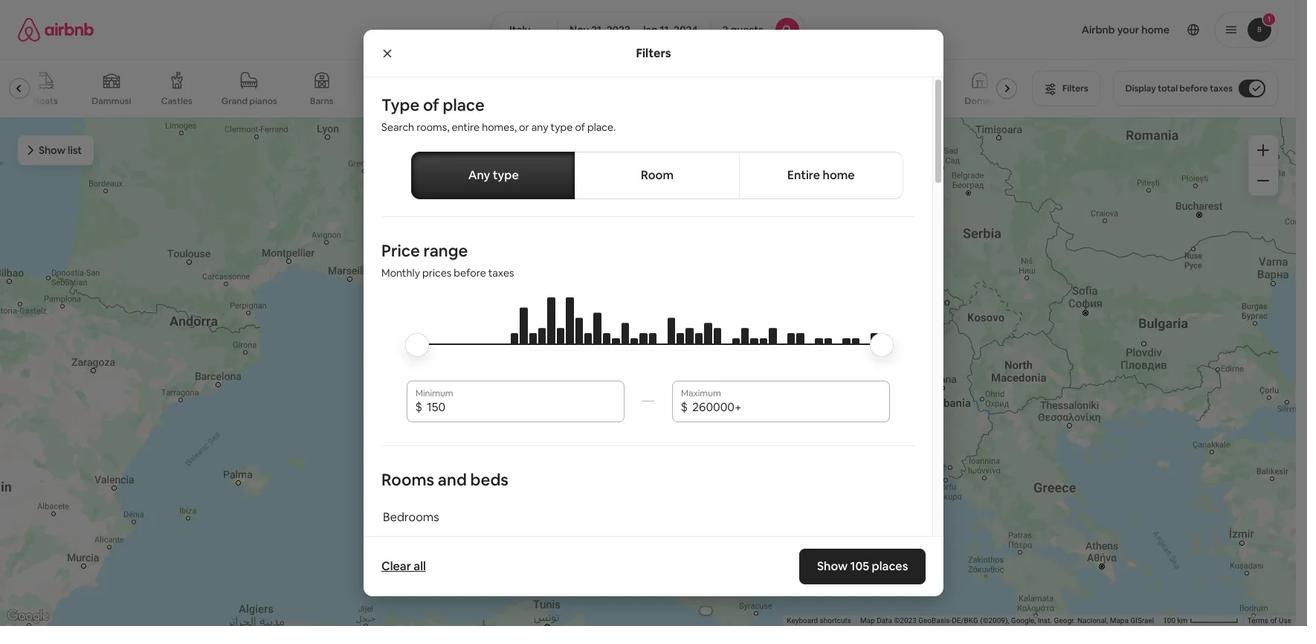 Task type: describe. For each thing, give the bounding box(es) containing it.
bajagić,
[[670, 445, 710, 459]]

guests
[[731, 23, 764, 36]]

inst.
[[1038, 617, 1053, 625]]

display total before taxes
[[1126, 83, 1233, 94]]

shortcuts
[[820, 617, 852, 625]]

100 km button
[[1159, 616, 1244, 626]]

$ for $ text field
[[415, 399, 423, 415]]

price
[[382, 240, 420, 261]]

1 horizontal spatial taxes
[[1211, 83, 1233, 94]]

type inside type of place search rooms, entire homes, or any type of place.
[[551, 121, 573, 134]]

group inside google map
showing 24 stays. region
[[622, 276, 1108, 433]]

keyboard
[[787, 617, 818, 625]]

5.0 (5)
[[821, 445, 853, 459]]

chef's
[[367, 95, 394, 107]]

place
[[443, 94, 485, 115]]

map data ©2023 geobasis-de/bkg (©2009), google, inst. geogr. nacional, mapa gisrael
[[861, 617, 1155, 625]]

map
[[861, 617, 875, 625]]

search
[[382, 121, 414, 134]]

show for show 105 places
[[817, 559, 848, 574]]

105
[[851, 559, 870, 574]]

show list
[[39, 144, 82, 157]]

beds
[[471, 469, 509, 490]]

home
[[823, 167, 855, 183]]

homes,
[[482, 121, 517, 134]]

dammusi
[[92, 95, 131, 107]]

100
[[1164, 617, 1176, 625]]

room
[[641, 167, 674, 183]]

google,
[[1012, 617, 1037, 625]]

km
[[1178, 617, 1188, 625]]

camping
[[457, 95, 495, 107]]

filters
[[636, 45, 671, 61]]

clear all
[[382, 559, 426, 574]]

display
[[1126, 83, 1157, 94]]

or
[[519, 121, 529, 134]]

google map
showing 24 stays. region
[[0, 118, 1297, 626]]

croatia
[[713, 445, 751, 459]]

0 vertical spatial before
[[1180, 83, 1209, 94]]

before inside price range monthly prices before taxes
[[454, 266, 486, 280]]

tab list inside filters dialog
[[411, 152, 904, 199]]

all
[[414, 559, 426, 574]]

filters dialog
[[364, 30, 944, 626]]

any
[[532, 121, 549, 134]]

entire home button
[[739, 152, 904, 199]]

of for terms
[[1271, 617, 1278, 625]]

profile element
[[823, 0, 1279, 60]]

creative
[[869, 95, 904, 107]]

castles
[[161, 95, 192, 107]]

grand pianos
[[222, 95, 277, 107]]

$508,866 button
[[474, 122, 534, 142]]

geogr.
[[1055, 617, 1076, 625]]

room button
[[575, 152, 740, 199]]

prices
[[423, 266, 452, 280]]

21,
[[592, 23, 605, 36]]

kitchens
[[395, 95, 431, 107]]

google image
[[4, 607, 53, 626]]

monthly
[[382, 266, 420, 280]]

show 105 places
[[817, 559, 908, 574]]

(©2009),
[[981, 617, 1010, 625]]

entire
[[452, 121, 480, 134]]

nov 21, 2023 – jan 11, 2024
[[570, 23, 698, 36]]

any type
[[468, 167, 519, 183]]

places
[[872, 559, 908, 574]]

geobasis-
[[919, 617, 952, 625]]

rooms
[[382, 469, 435, 490]]

2023
[[607, 23, 631, 36]]

pianos
[[250, 95, 277, 107]]

group containing boats
[[0, 60, 1024, 118]]

11,
[[660, 23, 672, 36]]

$508,866
[[481, 125, 527, 139]]

–
[[633, 23, 638, 36]]



Task type: vqa. For each thing, say whether or not it's contained in the screenshot.
before
yes



Task type: locate. For each thing, give the bounding box(es) containing it.
(5)
[[839, 445, 853, 459]]

clear all button
[[374, 552, 434, 582]]

show inside button
[[39, 144, 66, 157]]

show for show list
[[39, 144, 66, 157]]

of for type
[[423, 94, 440, 115]]

None search field
[[491, 12, 806, 48]]

2 guests
[[723, 23, 764, 36]]

before right total
[[1180, 83, 1209, 94]]

use
[[1280, 617, 1292, 625]]

$ up bajagić,
[[681, 399, 688, 415]]

clear
[[382, 559, 411, 574]]

bedrooms
[[383, 509, 439, 525]]

5.0
[[821, 445, 837, 459]]

nacional,
[[1078, 617, 1109, 625]]

nov
[[570, 23, 589, 36]]

spaces
[[906, 95, 936, 107]]

$ text field
[[693, 400, 881, 415]]

nov 21, 2023 – jan 11, 2024 button
[[557, 12, 711, 48]]

2 vertical spatial of
[[1271, 617, 1278, 625]]

terms of use
[[1248, 617, 1292, 625]]

0 horizontal spatial before
[[454, 266, 486, 280]]

0 horizontal spatial type
[[493, 167, 519, 183]]

grand
[[222, 95, 248, 107]]

data
[[877, 617, 893, 625]]

1 horizontal spatial type
[[551, 121, 573, 134]]

in
[[658, 445, 667, 459]]

1 vertical spatial show
[[817, 559, 848, 574]]

terms
[[1248, 617, 1269, 625]]

2 $ from the left
[[681, 399, 688, 415]]

barns
[[310, 95, 334, 107]]

entire
[[788, 167, 821, 183]]

1 horizontal spatial before
[[1180, 83, 1209, 94]]

taxes
[[1211, 83, 1233, 94], [489, 266, 514, 280]]

taxes inside price range monthly prices before taxes
[[489, 266, 514, 280]]

keyboard shortcuts
[[787, 617, 852, 625]]

2024
[[674, 23, 698, 36]]

mapa
[[1110, 617, 1129, 625]]

$34,952
[[608, 330, 647, 343]]

1 vertical spatial type
[[493, 167, 519, 183]]

0 vertical spatial type
[[551, 121, 573, 134]]

italy
[[510, 23, 531, 36]]

0 horizontal spatial taxes
[[489, 266, 514, 280]]

tab list containing any type
[[411, 152, 904, 199]]

group
[[0, 60, 1024, 118], [622, 276, 1108, 433]]

show left 105
[[817, 559, 848, 574]]

type right "any"
[[493, 167, 519, 183]]

$ text field
[[427, 400, 616, 415]]

type inside button
[[493, 167, 519, 183]]

1 vertical spatial before
[[454, 266, 486, 280]]

show 105 places link
[[799, 549, 926, 585]]

rooms,
[[417, 121, 450, 134]]

terms of use link
[[1248, 617, 1292, 625]]

list
[[68, 144, 82, 157]]

villa
[[634, 445, 656, 459]]

of left use
[[1271, 617, 1278, 625]]

show left 'list'
[[39, 144, 66, 157]]

1 horizontal spatial show
[[817, 559, 848, 574]]

keyboard shortcuts button
[[787, 616, 852, 626]]

de/bkg
[[952, 617, 979, 625]]

type right any
[[551, 121, 573, 134]]

most stays cost more than $65,000 per night. image
[[418, 298, 878, 384]]

$ for $ text box
[[681, 399, 688, 415]]

any type button
[[411, 152, 576, 199]]

100 km
[[1164, 617, 1190, 625]]

rooms and beds
[[382, 469, 509, 490]]

of up rooms,
[[423, 94, 440, 115]]

1 horizontal spatial of
[[575, 121, 585, 134]]

boats
[[34, 95, 58, 107]]

villa in bajagić, croatia
[[634, 445, 751, 459]]

domes
[[965, 95, 995, 107]]

type
[[382, 94, 420, 115]]

$ up rooms
[[415, 399, 423, 415]]

0 vertical spatial group
[[0, 60, 1024, 118]]

any
[[468, 167, 490, 183]]

0 vertical spatial show
[[39, 144, 66, 157]]

0 vertical spatial taxes
[[1211, 83, 1233, 94]]

none search field containing italy
[[491, 12, 806, 48]]

0 horizontal spatial of
[[423, 94, 440, 115]]

of left place.
[[575, 121, 585, 134]]

jan
[[640, 23, 658, 36]]

$34,952 button
[[601, 326, 653, 347]]

type of place search rooms, entire homes, or any type of place.
[[382, 94, 616, 134]]

1 $ from the left
[[415, 399, 423, 415]]

range
[[424, 240, 468, 261]]

chef's kitchens
[[367, 95, 431, 107]]

2
[[723, 23, 729, 36]]

©2023
[[895, 617, 917, 625]]

0 horizontal spatial $
[[415, 399, 423, 415]]

zoom out image
[[1258, 175, 1270, 187]]

0 horizontal spatial show
[[39, 144, 66, 157]]

before
[[1180, 83, 1209, 94], [454, 266, 486, 280]]

0 vertical spatial of
[[423, 94, 440, 115]]

gisrael
[[1131, 617, 1155, 625]]

2 guests button
[[710, 12, 806, 48]]

zoom in image
[[1258, 144, 1270, 156]]

taxes right 'prices'
[[489, 266, 514, 280]]

show
[[39, 144, 66, 157], [817, 559, 848, 574]]

of
[[423, 94, 440, 115], [575, 121, 585, 134], [1271, 617, 1278, 625]]

1 vertical spatial of
[[575, 121, 585, 134]]

creative spaces
[[869, 95, 936, 107]]

italy button
[[491, 12, 558, 48]]

show inside filters dialog
[[817, 559, 848, 574]]

total
[[1159, 83, 1178, 94]]

price range monthly prices before taxes
[[382, 240, 514, 280]]

tab list
[[411, 152, 904, 199]]

1 vertical spatial taxes
[[489, 266, 514, 280]]

1 vertical spatial group
[[622, 276, 1108, 433]]

2 horizontal spatial of
[[1271, 617, 1278, 625]]

taxes right total
[[1211, 83, 1233, 94]]

show list button
[[18, 135, 94, 165]]

and
[[438, 469, 467, 490]]

1 horizontal spatial $
[[681, 399, 688, 415]]

entire home
[[788, 167, 855, 183]]

before down range
[[454, 266, 486, 280]]



